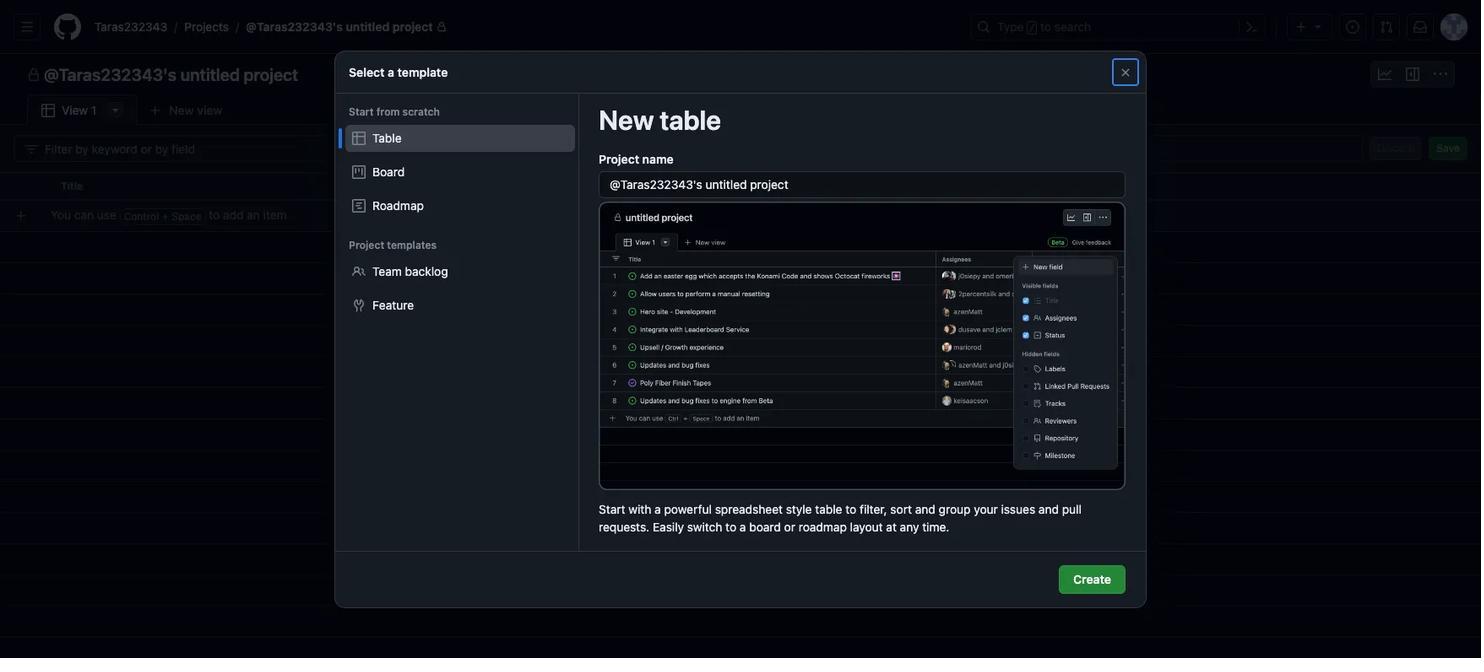 Task type: vqa. For each thing, say whether or not it's contained in the screenshot.
project within the navigation
yes



Task type: describe. For each thing, give the bounding box(es) containing it.
title
[[61, 180, 83, 193]]

table inside start with a powerful spreadsheet style table to filter, sort and group your issues and pull requests. easily switch to a board or roadmap layout at any time.
[[815, 502, 843, 517]]

discard
[[1378, 142, 1415, 155]]

projects
[[184, 19, 229, 34]]

table element
[[345, 125, 575, 152]]

control
[[124, 210, 159, 223]]

to left search
[[1041, 19, 1052, 34]]

add
[[223, 208, 244, 222]]

lock image
[[436, 22, 447, 32]]

2 and from the left
[[1039, 502, 1059, 517]]

@taras232343's untitled project inside project navigation
[[44, 65, 298, 84]]

view options for view 1 image
[[109, 103, 123, 117]]

1 horizontal spatial /
[[236, 20, 239, 34]]

space
[[172, 210, 201, 223]]

save
[[1437, 142, 1460, 155]]

requests.
[[599, 520, 650, 534]]

use
[[97, 208, 116, 222]]

view 1
[[62, 103, 97, 117]]

search
[[1055, 19, 1091, 34]]

start for start from scratch
[[349, 105, 374, 118]]

to left filter,
[[846, 502, 857, 517]]

1 horizontal spatial project
[[393, 19, 433, 34]]

scratch
[[402, 105, 440, 118]]

@taras232343's untitled project link
[[239, 14, 453, 41]]

to down 'spreadsheet'
[[726, 520, 737, 534]]

type
[[997, 19, 1024, 34]]

project navigation
[[0, 54, 1481, 95]]

table
[[372, 130, 402, 145]]

feature
[[372, 298, 414, 312]]

sc 9kayk9 0 image inside view 1 link
[[41, 104, 55, 117]]

type / to search
[[997, 19, 1091, 34]]

taras232343 / projects /
[[95, 19, 239, 34]]

new view
[[169, 103, 223, 117]]

row inside tab panel
[[7, 200, 1481, 231]]

sc 9kayk9 0 image inside project navigation
[[1378, 68, 1392, 81]]

0 vertical spatial @taras232343's untitled project
[[246, 19, 433, 34]]

status
[[780, 180, 812, 193]]

or
[[784, 520, 796, 534]]

view
[[62, 103, 88, 117]]

you
[[51, 208, 71, 222]]

row containing title
[[0, 172, 1481, 201]]

roadmap
[[372, 198, 424, 212]]

sort
[[891, 502, 912, 517]]

command palette image
[[1246, 20, 1259, 34]]

assignees
[[611, 180, 662, 193]]

view
[[197, 103, 223, 117]]

you can use control + space to add an item
[[51, 208, 287, 223]]

plus image
[[1295, 20, 1308, 34]]

templates
[[387, 239, 437, 251]]

powerful
[[664, 502, 712, 517]]

git pull request image
[[1380, 20, 1394, 34]]

project for project templates
[[349, 239, 384, 251]]

discard button
[[1370, 137, 1423, 160]]

roadmap
[[799, 520, 847, 534]]

any
[[900, 520, 919, 534]]

spreadsheet
[[715, 502, 783, 517]]

at
[[886, 520, 897, 534]]

tab panel containing you can use
[[0, 125, 1481, 659]]

start for start with a powerful spreadsheet style table to filter, sort and group your issues and pull requests. easily switch to a board or roadmap layout at any time.
[[599, 502, 625, 517]]

Project name text field
[[600, 172, 1125, 197]]

start with a powerful spreadsheet style table to filter, sort and group your issues and pull requests. easily switch to a board or roadmap layout at any time.
[[599, 502, 1082, 534]]

1 horizontal spatial a
[[655, 502, 661, 517]]

with
[[629, 502, 651, 517]]

project for project name
[[599, 152, 639, 166]]

item
[[263, 208, 287, 222]]

layout
[[850, 520, 883, 534]]

new table region
[[0, 0, 1481, 659]]

triangle down image
[[1312, 19, 1325, 33]]



Task type: locate. For each thing, give the bounding box(es) containing it.
/ right type
[[1029, 22, 1035, 34]]

0 horizontal spatial project
[[244, 65, 298, 84]]

add field image
[[952, 179, 965, 193]]

sc 9kayk9 0 image up view 1 link
[[27, 68, 41, 82]]

new inside "select a template" alert dialog
[[599, 103, 654, 136]]

0 vertical spatial sc 9kayk9 0 image
[[1378, 68, 1392, 81]]

start inside start with a powerful spreadsheet style table to filter, sort and group your issues and pull requests. easily switch to a board or roadmap layout at any time.
[[599, 502, 625, 517]]

0 vertical spatial start
[[349, 105, 374, 118]]

group
[[939, 502, 971, 517]]

select a template
[[349, 65, 448, 79]]

0 vertical spatial @taras232343's
[[246, 19, 343, 34]]

template
[[397, 65, 448, 79]]

a down 'spreadsheet'
[[740, 520, 746, 534]]

/ left projects
[[174, 20, 178, 34]]

1 horizontal spatial project
[[599, 152, 639, 166]]

and up time. on the right of page
[[915, 502, 936, 517]]

save button
[[1429, 137, 1468, 160]]

2 vertical spatial a
[[740, 520, 746, 534]]

@taras232343's untitled project up new view popup button
[[44, 65, 298, 84]]

/ right projects
[[236, 20, 239, 34]]

project templates element
[[335, 258, 579, 319]]

0 vertical spatial project
[[393, 19, 433, 34]]

1 vertical spatial untitled
[[180, 65, 240, 84]]

to
[[1041, 19, 1052, 34], [209, 208, 220, 222], [846, 502, 857, 517], [726, 520, 737, 534]]

1 and from the left
[[915, 502, 936, 517]]

filter,
[[860, 502, 887, 517]]

project roadmap image
[[352, 199, 366, 212]]

an
[[247, 208, 260, 222]]

close image
[[1119, 65, 1133, 79]]

project
[[393, 19, 433, 34], [244, 65, 298, 84]]

issue opened image
[[1346, 20, 1360, 34]]

project
[[599, 152, 639, 166], [349, 239, 384, 251]]

backlog
[[405, 264, 448, 278]]

assignees column options image
[[740, 180, 753, 193]]

table up roadmap in the bottom of the page
[[815, 502, 843, 517]]

sc 9kayk9 0 image down "git pull request" icon
[[1378, 68, 1392, 81]]

grid containing you can use
[[0, 172, 1481, 659]]

easily
[[653, 520, 684, 534]]

new table
[[599, 103, 721, 136]]

1 vertical spatial project
[[244, 65, 298, 84]]

new view button
[[138, 97, 234, 124]]

untitled
[[346, 19, 390, 34], [180, 65, 240, 84]]

@taras232343's inside project navigation
[[44, 65, 177, 84]]

1 vertical spatial sc 9kayk9 0 image
[[24, 142, 38, 156]]

untitled inside @taras232343's untitled project link
[[346, 19, 390, 34]]

tools image
[[352, 299, 366, 312]]

@taras232343's untitled project
[[246, 19, 433, 34], [44, 65, 298, 84]]

@taras232343's
[[246, 19, 343, 34], [44, 65, 177, 84]]

row down view filters region
[[0, 172, 1481, 201]]

project up 'people' image
[[349, 239, 384, 251]]

start with a powerful spreadsheet style table to filter, sort and group your issues and pull requests. easily switch to a board or roadmap layout at any time. image
[[599, 201, 1126, 490]]

a
[[388, 65, 394, 79], [655, 502, 661, 517], [740, 520, 746, 534]]

people image
[[352, 265, 366, 278]]

+
[[162, 210, 169, 223]]

/ for type
[[1029, 22, 1035, 34]]

board
[[749, 520, 781, 534]]

project templates
[[349, 239, 437, 251]]

create new item or add existing item image
[[14, 209, 28, 223]]

to left add
[[209, 208, 220, 222]]

title column options image
[[571, 180, 584, 193]]

1 horizontal spatial @taras232343's
[[246, 19, 343, 34]]

0 horizontal spatial project
[[349, 239, 384, 251]]

table image
[[352, 131, 366, 145]]

to inside the you can use control + space to add an item
[[209, 208, 220, 222]]

start up requests.
[[599, 502, 625, 517]]

sc 9kayk9 0 image left the 'view'
[[41, 104, 55, 117]]

1 vertical spatial @taras232343's
[[44, 65, 177, 84]]

2 horizontal spatial a
[[740, 520, 746, 534]]

/ inside type / to search
[[1029, 22, 1035, 34]]

start up table icon
[[349, 105, 374, 118]]

taras232343 link
[[88, 14, 174, 41]]

roadmap element
[[345, 192, 575, 219]]

table up the name on the top left
[[660, 103, 721, 136]]

sc 9kayk9 0 image down view 1 link
[[24, 142, 38, 156]]

team backlog element
[[345, 258, 575, 285]]

grid
[[0, 172, 1481, 659]]

can
[[74, 208, 94, 222]]

select a template alert dialog
[[335, 51, 1146, 608]]

view filters region
[[14, 135, 1468, 162]]

@taras232343's inside list
[[246, 19, 343, 34]]

project name
[[599, 152, 674, 166]]

start
[[349, 105, 374, 118], [599, 502, 625, 517]]

row
[[0, 172, 1481, 201], [7, 200, 1481, 231]]

switch
[[687, 520, 722, 534]]

2 horizontal spatial /
[[1029, 22, 1035, 34]]

table
[[660, 103, 721, 136], [815, 502, 843, 517]]

0 horizontal spatial @taras232343's
[[44, 65, 177, 84]]

0 horizontal spatial and
[[915, 502, 936, 517]]

1 vertical spatial a
[[655, 502, 661, 517]]

1
[[91, 103, 97, 117]]

1 vertical spatial start
[[599, 502, 625, 517]]

start from scratch element
[[335, 125, 579, 219]]

sc 9kayk9 0 image
[[1378, 68, 1392, 81], [24, 142, 38, 156]]

select
[[349, 65, 385, 79]]

and
[[915, 502, 936, 517], [1039, 502, 1059, 517]]

1 horizontal spatial untitled
[[346, 19, 390, 34]]

0 vertical spatial table
[[660, 103, 721, 136]]

status column options image
[[909, 180, 922, 193]]

and left pull
[[1039, 502, 1059, 517]]

1 vertical spatial project
[[349, 239, 384, 251]]

issues
[[1001, 502, 1036, 517]]

notifications image
[[1414, 20, 1427, 34]]

pull
[[1062, 502, 1082, 517]]

view 1 link
[[27, 95, 138, 126]]

tab list containing new view
[[27, 95, 261, 126]]

name
[[642, 152, 674, 166]]

1 vertical spatial @taras232343's untitled project
[[44, 65, 298, 84]]

new for new table
[[599, 103, 654, 136]]

row down assignees column options image
[[7, 200, 1481, 231]]

sc 9kayk9 0 image down notifications image
[[1406, 68, 1420, 81]]

0 horizontal spatial new
[[169, 103, 194, 117]]

untitled up view
[[180, 65, 240, 84]]

0 horizontal spatial untitled
[[180, 65, 240, 84]]

0 vertical spatial project
[[599, 152, 639, 166]]

0 horizontal spatial sc 9kayk9 0 image
[[24, 142, 38, 156]]

projects link
[[178, 14, 236, 41]]

sc 9kayk9 0 image inside view filters region
[[24, 142, 38, 156]]

list containing taras232343
[[88, 14, 960, 41]]

1 vertical spatial table
[[815, 502, 843, 517]]

1 horizontal spatial start
[[599, 502, 625, 517]]

style
[[786, 502, 812, 517]]

0 horizontal spatial /
[[174, 20, 178, 34]]

project image
[[352, 165, 366, 179]]

time.
[[923, 520, 950, 534]]

board
[[372, 164, 405, 179]]

1 horizontal spatial new
[[599, 103, 654, 136]]

new
[[169, 103, 194, 117], [599, 103, 654, 136]]

homepage image
[[54, 14, 81, 41]]

0 horizontal spatial a
[[388, 65, 394, 79]]

0 vertical spatial a
[[388, 65, 394, 79]]

0 horizontal spatial start
[[349, 105, 374, 118]]

tab list
[[27, 95, 261, 126]]

@taras232343's untitled project up select
[[246, 19, 433, 34]]

/ for taras232343
[[174, 20, 178, 34]]

/
[[174, 20, 178, 34], [236, 20, 239, 34], [1029, 22, 1035, 34]]

1 horizontal spatial table
[[815, 502, 843, 517]]

new inside popup button
[[169, 103, 194, 117]]

new for new view
[[169, 103, 194, 117]]

team backlog
[[372, 264, 448, 278]]

feature element
[[345, 292, 575, 319]]

project inside navigation
[[244, 65, 298, 84]]

0 horizontal spatial table
[[660, 103, 721, 136]]

column header
[[0, 172, 51, 201]]

new up project name
[[599, 103, 654, 136]]

new left view
[[169, 103, 194, 117]]

1 horizontal spatial sc 9kayk9 0 image
[[1378, 68, 1392, 81]]

your
[[974, 502, 998, 517]]

start from scratch
[[349, 105, 440, 118]]

row containing you can use
[[7, 200, 1481, 231]]

board element
[[345, 158, 575, 185]]

from
[[376, 105, 400, 118]]

team
[[372, 264, 402, 278]]

a right select
[[388, 65, 394, 79]]

tab panel
[[0, 125, 1481, 659]]

0 vertical spatial untitled
[[346, 19, 390, 34]]

a right with
[[655, 502, 661, 517]]

sc 9kayk9 0 image up save
[[1434, 68, 1448, 81]]

taras232343
[[95, 19, 167, 34]]

1 horizontal spatial and
[[1039, 502, 1059, 517]]

untitled inside project navigation
[[180, 65, 240, 84]]

project up assignees
[[599, 152, 639, 166]]

sc 9kayk9 0 image
[[1406, 68, 1420, 81], [1434, 68, 1448, 81], [27, 68, 41, 82], [41, 104, 55, 117]]

list
[[88, 14, 960, 41]]

untitled up select
[[346, 19, 390, 34]]



